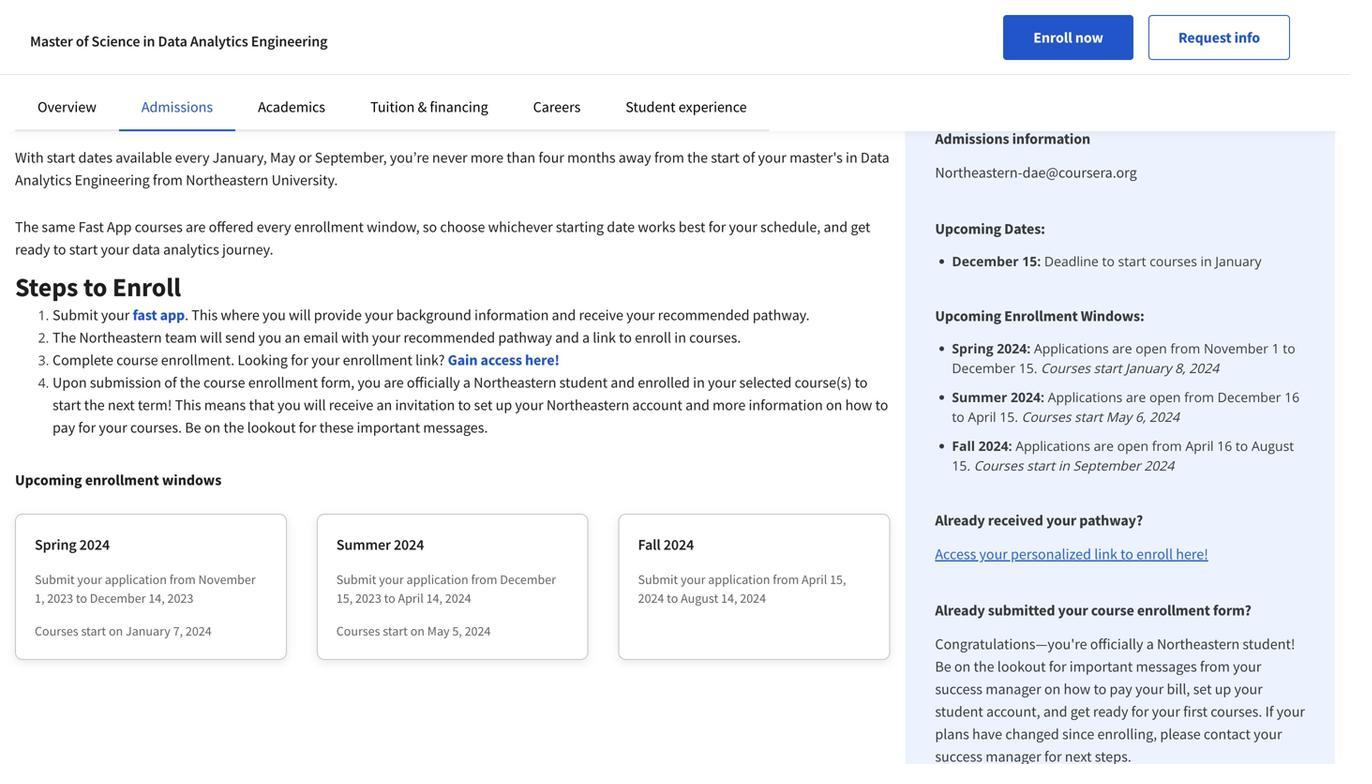 Task type: locate. For each thing, give the bounding box(es) containing it.
16 inside "applications are open from december 16 to april 15."
[[1285, 388, 1300, 406]]

course down access your personalized link to enroll here! "link"
[[1092, 601, 1135, 620]]

1 horizontal spatial enroll
[[1034, 28, 1073, 47]]

next down the 'submission'
[[108, 396, 135, 415]]

2024: down 'summer 2024:'
[[979, 437, 1013, 455]]

applications inside "applications are open from december 16 to april 15."
[[1048, 388, 1123, 406]]

1 horizontal spatial how
[[1064, 680, 1091, 699]]

already
[[936, 511, 986, 530], [936, 601, 986, 620]]

in inside list
[[1059, 457, 1070, 475]]

careers link
[[533, 98, 581, 116]]

window,
[[367, 218, 420, 236]]

data right master's
[[861, 148, 890, 167]]

every inside the same fast app courses are offered every enrollment window, so choose whichever starting date works best for your schedule, and get ready to start your data analytics journey.
[[257, 218, 291, 236]]

15:
[[1023, 252, 1042, 270]]

the down student experience
[[688, 148, 708, 167]]

from inside applications are open from november 1 to december 15.
[[1171, 340, 1201, 357]]

list item
[[952, 251, 1306, 271], [952, 339, 1306, 378], [952, 387, 1306, 427], [952, 436, 1306, 476]]

0 vertical spatial may
[[270, 148, 296, 167]]

analytics up admissions "link"
[[190, 32, 248, 51]]

0 vertical spatial august
[[1252, 437, 1295, 455]]

northeastern down january,
[[186, 171, 269, 189]]

1 horizontal spatial more
[[713, 396, 746, 415]]

from for applications are open from november 1 to december 15.
[[1171, 340, 1201, 357]]

2 vertical spatial upcoming
[[15, 471, 82, 490]]

fall 2024
[[638, 536, 694, 554]]

enrollment down looking
[[248, 373, 318, 392]]

enroll
[[635, 328, 672, 347], [1137, 545, 1174, 564]]

an
[[285, 328, 301, 347], [377, 396, 392, 415]]

analytics inside with start dates available every january, may or september, you're never more than four months away from the start of your master's in data analytics engineering from northeastern university.
[[15, 171, 72, 189]]

1 vertical spatial get
[[1071, 703, 1091, 721]]

1 vertical spatial already
[[936, 601, 986, 620]]

of
[[76, 32, 89, 51], [743, 148, 755, 167], [164, 373, 177, 392]]

every inside with start dates available every january, may or september, you're never more than four months away from the start of your master's in data analytics engineering from northeastern university.
[[175, 148, 210, 167]]

0 vertical spatial recommended
[[658, 306, 750, 325]]

submit inside submit your application from november 1, 2023 to december 14, 2023
[[35, 571, 75, 588]]

to inside the same fast app courses are offered every enrollment window, so choose whichever starting date works best for your schedule, and get ready to start your data analytics journey.
[[53, 240, 66, 259]]

an inside the 'this means that you will receive an invitation to set up your northeastern account and more information on how to pay for your courses. be on the lookout for these important messages.'
[[377, 396, 392, 415]]

1 vertical spatial pay
[[1110, 680, 1133, 699]]

success up plans
[[936, 680, 983, 699]]

every up "journey."
[[257, 218, 291, 236]]

0 horizontal spatial may
[[270, 148, 296, 167]]

more inside with start dates available every january, may or september, you're never more than four months away from the start of your master's in data analytics engineering from northeastern university.
[[471, 148, 504, 167]]

1 horizontal spatial courses
[[1150, 252, 1198, 270]]

your inside "submit your application from december 15, 2023 to april 14, 2024"
[[379, 571, 404, 588]]

15. inside applications are open from november 1 to december 15.
[[1019, 359, 1038, 377]]

access
[[936, 545, 977, 564]]

this means that you will receive an invitation to set up your northeastern account and more information on how to pay for your courses. be on the lookout for these important messages.
[[53, 396, 889, 437]]

from inside applications are open from april 16 to august 15.
[[1153, 437, 1183, 455]]

in inside the upon submission of the course enrollment form, you are officially a northeastern student and enrolled in your selected course(s) to start the next term!
[[693, 373, 705, 392]]

admissions up the "dates"
[[15, 98, 146, 131]]

0 horizontal spatial set
[[474, 396, 493, 415]]

the left same
[[15, 218, 39, 236]]

0 horizontal spatial be
[[185, 418, 201, 437]]

enrollment inside the upon submission of the course enrollment form, you are officially a northeastern student and enrolled in your selected course(s) to start the next term!
[[248, 373, 318, 392]]

receive down date
[[579, 306, 624, 325]]

a inside the upon submission of the course enrollment form, you are officially a northeastern student and enrolled in your selected course(s) to start the next term!
[[463, 373, 471, 392]]

0 horizontal spatial recommended
[[404, 328, 495, 347]]

of up term!
[[164, 373, 177, 392]]

1 horizontal spatial information
[[749, 396, 823, 415]]

an left 'email'
[[285, 328, 301, 347]]

since
[[1063, 725, 1095, 744]]

1 vertical spatial will
[[200, 328, 222, 347]]

data
[[158, 32, 187, 51], [861, 148, 890, 167]]

2 success from the top
[[936, 748, 983, 765]]

1 2023 from the left
[[47, 590, 73, 607]]

1 horizontal spatial may
[[428, 623, 450, 640]]

same
[[42, 218, 75, 236]]

0 vertical spatial enroll
[[635, 328, 672, 347]]

officially inside the upon submission of the course enrollment form, you are officially a northeastern student and enrolled in your selected course(s) to start the next term!
[[407, 373, 460, 392]]

applications
[[1035, 340, 1109, 357], [1048, 388, 1123, 406], [1016, 437, 1091, 455]]

november inside submit your application from november 1, 2023 to december 14, 2023
[[198, 571, 256, 588]]

1 vertical spatial course
[[204, 373, 245, 392]]

of down experience
[[743, 148, 755, 167]]

1 horizontal spatial august
[[1252, 437, 1295, 455]]

upcoming for upcoming dates:
[[936, 220, 1002, 238]]

1 vertical spatial spring
[[35, 536, 77, 554]]

more
[[471, 148, 504, 167], [713, 396, 746, 415]]

start up already received your pathway?
[[1027, 457, 1056, 475]]

15. down 'summer 2024:'
[[1000, 408, 1019, 426]]

master's
[[790, 148, 843, 167]]

1 horizontal spatial 14,
[[426, 590, 443, 607]]

list item containing spring 2024:
[[952, 339, 1306, 378]]

open inside "applications are open from december 16 to april 15."
[[1150, 388, 1181, 406]]

open up courses start january 8, 2024 on the right of page
[[1136, 340, 1168, 357]]

application inside "submit your application from december 15, 2023 to april 14, 2024"
[[407, 571, 469, 588]]

1 vertical spatial upcoming
[[936, 307, 1002, 326]]

0 vertical spatial every
[[175, 148, 210, 167]]

submit for submit your application from december 15, 2023 to april 14, 2024
[[337, 571, 377, 588]]

list item down windows:
[[952, 339, 1306, 378]]

0 vertical spatial receive
[[579, 306, 624, 325]]

submit down summer 2024
[[337, 571, 377, 588]]

spring inside "list item"
[[952, 340, 994, 357]]

1 vertical spatial important
[[1070, 658, 1134, 676]]

northeastern down fast
[[79, 328, 162, 347]]

pay inside congratulations—you're officially a northeastern student! be on the lookout for important messages from your success manager on how to pay your bill, set up your student account, and get ready for your first courses. if your plans have changed since enrolling, please contact your success manager for next steps.
[[1110, 680, 1133, 699]]

april inside applications are open from april 16 to august 15.
[[1186, 437, 1214, 455]]

1 vertical spatial officially
[[1091, 635, 1144, 654]]

0 horizontal spatial student
[[560, 373, 608, 392]]

list
[[943, 339, 1306, 476]]

received
[[988, 511, 1044, 530]]

2 horizontal spatial 14,
[[721, 590, 738, 607]]

pay down the upon on the left
[[53, 418, 75, 437]]

be up plans
[[936, 658, 952, 676]]

2 horizontal spatial a
[[1147, 635, 1155, 654]]

0 horizontal spatial engineering
[[75, 171, 150, 189]]

email
[[304, 328, 339, 347]]

applications inside applications are open from april 16 to august 15.
[[1016, 437, 1091, 455]]

summer inside "list item"
[[952, 388, 1008, 406]]

april inside "submit your application from december 15, 2023 to april 14, 2024"
[[398, 590, 424, 607]]

14, inside submit your application from november 1, 2023 to december 14, 2023
[[149, 590, 165, 607]]

0 horizontal spatial enroll
[[635, 328, 672, 347]]

courses start january 8, 2024
[[1041, 359, 1220, 377]]

data inside with start dates available every january, may or september, you're never more than four months away from the start of your master's in data analytics engineering from northeastern university.
[[861, 148, 890, 167]]

if
[[1266, 703, 1274, 721]]

contact
[[1204, 725, 1251, 744]]

applications up courses start in september 2024
[[1016, 437, 1091, 455]]

fall inside "list item"
[[952, 437, 976, 455]]

information inside the 'this means that you will receive an invitation to set up your northeastern account and more information on how to pay for your courses. be on the lookout for these important messages.'
[[749, 396, 823, 415]]

courses for summer 2024
[[337, 623, 380, 640]]

are for spring 2024:
[[1113, 340, 1133, 357]]

student left enrolled
[[560, 373, 608, 392]]

2023 right 1,
[[47, 590, 73, 607]]

send
[[225, 328, 256, 347]]

upcoming
[[936, 220, 1002, 238], [936, 307, 1002, 326], [15, 471, 82, 490]]

information up northeastern-dae@coursera.org
[[1013, 129, 1091, 148]]

and left enrolled
[[611, 373, 635, 392]]

enroll down pathway?
[[1137, 545, 1174, 564]]

fast
[[133, 306, 157, 325]]

spring 2024
[[35, 536, 110, 554]]

pay up enrolling,
[[1110, 680, 1133, 699]]

1 success from the top
[[936, 680, 983, 699]]

open down 6,
[[1118, 437, 1149, 455]]

more left the than
[[471, 148, 504, 167]]

journey.
[[222, 240, 274, 259]]

courses down summer 2024
[[337, 623, 380, 640]]

1 horizontal spatial a
[[583, 328, 590, 347]]

application inside submit your application from april 15, 2024 to august 14, 2024
[[709, 571, 771, 588]]

receive down form,
[[329, 396, 374, 415]]

submit your application from april 15, 2024 to august 14, 2024
[[638, 571, 847, 607]]

the inside submit your fast app . this where you will provide your background information and receive your recommended pathway. the northeastern team will send you an email with your recommended pathway and a link to enroll in courses. complete course enrollment. looking for your enrollment link? gain access here!
[[53, 328, 76, 347]]

0 vertical spatial the
[[15, 218, 39, 236]]

in inside submit your fast app . this where you will provide your background information and receive your recommended pathway. the northeastern team will send you an email with your recommended pathway and a link to enroll in courses. complete course enrollment. looking for your enrollment link? gain access here!
[[675, 328, 687, 347]]

next
[[108, 396, 135, 415], [1065, 748, 1092, 765]]

with start dates available every january, may or september, you're never more than four months away from the start of your master's in data analytics engineering from northeastern university.
[[15, 148, 890, 189]]

form?
[[1214, 601, 1252, 620]]

0 horizontal spatial officially
[[407, 373, 460, 392]]

start down submit your application from november 1, 2023 to december 14, 2023
[[81, 623, 106, 640]]

1 vertical spatial open
[[1150, 388, 1181, 406]]

application for fall 2024
[[709, 571, 771, 588]]

2 application from the left
[[407, 571, 469, 588]]

2024: down upcoming enrollment windows:
[[997, 340, 1031, 357]]

data right science
[[158, 32, 187, 51]]

set inside the 'this means that you will receive an invitation to set up your northeastern account and more information on how to pay for your courses. be on the lookout for these important messages.'
[[474, 396, 493, 415]]

from for submit your application from december 15, 2023 to april 14, 2024
[[471, 571, 498, 588]]

app
[[107, 218, 132, 236]]

2023 inside "submit your application from december 15, 2023 to april 14, 2024"
[[356, 590, 382, 607]]

november inside applications are open from november 1 to december 15.
[[1204, 340, 1269, 357]]

are inside "applications are open from december 16 to april 15."
[[1127, 388, 1147, 406]]

set
[[474, 396, 493, 415], [1194, 680, 1212, 699]]

pathway?
[[1080, 511, 1144, 530]]

engineering
[[251, 32, 328, 51], [75, 171, 150, 189]]

to inside submit your fast app . this where you will provide your background information and receive your recommended pathway. the northeastern team will send you an email with your recommended pathway and a link to enroll in courses. complete course enrollment. looking for your enrollment link? gain access here!
[[619, 328, 632, 347]]

submit down 'steps to enroll'
[[53, 306, 98, 325]]

your inside submit your application from november 1, 2023 to december 14, 2023
[[77, 571, 102, 588]]

0 horizontal spatial ready
[[15, 240, 50, 259]]

officially down already submitted your course enrollment form?
[[1091, 635, 1144, 654]]

how inside congratulations—you're officially a northeastern student! be on the lookout for important messages from your success manager on how to pay your bill, set up your student account, and get ready for your first courses. if your plans have changed since enrolling, please contact your success manager for next steps.
[[1064, 680, 1091, 699]]

.
[[185, 306, 189, 325]]

you up looking
[[259, 328, 282, 347]]

student experience
[[626, 98, 747, 116]]

this right term!
[[175, 396, 201, 415]]

will up 'email'
[[289, 306, 311, 325]]

already for already submitted your course enrollment form?
[[936, 601, 986, 620]]

1 vertical spatial 16
[[1218, 437, 1233, 455]]

and right account
[[686, 396, 710, 415]]

1 horizontal spatial summer
[[952, 388, 1008, 406]]

2 vertical spatial applications
[[1016, 437, 1091, 455]]

2 horizontal spatial may
[[1107, 408, 1132, 426]]

from for applications are open from december 16 to april 15.
[[1185, 388, 1215, 406]]

1 14, from the left
[[149, 590, 165, 607]]

1 manager from the top
[[986, 680, 1042, 699]]

14, inside submit your application from april 15, 2024 to august 14, 2024
[[721, 590, 738, 607]]

15. inside "applications are open from december 16 to april 15."
[[1000, 408, 1019, 426]]

next inside the upon submission of the course enrollment form, you are officially a northeastern student and enrolled in your selected course(s) to start the next term!
[[108, 396, 135, 415]]

the down congratulations—you're
[[974, 658, 995, 676]]

0 vertical spatial 16
[[1285, 388, 1300, 406]]

0 vertical spatial student
[[560, 373, 608, 392]]

get
[[851, 218, 871, 236], [1071, 703, 1091, 721]]

summer up fall 2024:
[[952, 388, 1008, 406]]

next inside congratulations—you're officially a northeastern student! be on the lookout for important messages from your success manager on how to pay your bill, set up your student account, and get ready for your first courses. if your plans have changed since enrolling, please contact your success manager for next steps.
[[1065, 748, 1092, 765]]

1 horizontal spatial set
[[1194, 680, 1212, 699]]

summer
[[952, 388, 1008, 406], [337, 536, 391, 554]]

2 14, from the left
[[426, 590, 443, 607]]

get inside the same fast app courses are offered every enrollment window, so choose whichever starting date works best for your schedule, and get ready to start your data analytics journey.
[[851, 218, 871, 236]]

enrollment down university.
[[294, 218, 364, 236]]

16 inside applications are open from april 16 to august 15.
[[1218, 437, 1233, 455]]

1 horizontal spatial an
[[377, 396, 392, 415]]

set up first
[[1194, 680, 1212, 699]]

science
[[92, 32, 140, 51]]

1 horizontal spatial spring
[[952, 340, 994, 357]]

3 application from the left
[[709, 571, 771, 588]]

16 for april
[[1218, 437, 1233, 455]]

start down fast
[[69, 240, 98, 259]]

0 vertical spatial courses
[[135, 218, 183, 236]]

link
[[593, 328, 616, 347], [1095, 545, 1118, 564]]

list containing spring 2024:
[[943, 339, 1306, 476]]

you right form,
[[358, 373, 381, 392]]

january,
[[213, 148, 267, 167]]

important down 'invitation'
[[357, 418, 420, 437]]

from inside "applications are open from december 16 to april 15."
[[1185, 388, 1215, 406]]

1 vertical spatial here!
[[1177, 545, 1209, 564]]

2024: down spring 2024:
[[1011, 388, 1045, 406]]

you right that
[[278, 396, 301, 415]]

1 vertical spatial data
[[861, 148, 890, 167]]

an left 'invitation'
[[377, 396, 392, 415]]

spring for spring 2024:
[[952, 340, 994, 357]]

set up messages.
[[474, 396, 493, 415]]

1 horizontal spatial 16
[[1285, 388, 1300, 406]]

list item up windows:
[[952, 251, 1306, 271]]

0 vertical spatial important
[[357, 418, 420, 437]]

application inside submit your application from november 1, 2023 to december 14, 2023
[[105, 571, 167, 588]]

0 vertical spatial analytics
[[190, 32, 248, 51]]

and inside the upon submission of the course enrollment form, you are officially a northeastern student and enrolled in your selected course(s) to start the next term!
[[611, 373, 635, 392]]

this
[[192, 306, 218, 325], [175, 396, 201, 415]]

get up since
[[1071, 703, 1091, 721]]

and up since
[[1044, 703, 1068, 721]]

open inside applications are open from november 1 to december 15.
[[1136, 340, 1168, 357]]

3 list item from the top
[[952, 387, 1306, 427]]

1 vertical spatial manager
[[986, 748, 1042, 765]]

submit
[[53, 306, 98, 325], [35, 571, 75, 588], [337, 571, 377, 588], [638, 571, 678, 588]]

applications inside applications are open from november 1 to december 15.
[[1035, 340, 1109, 357]]

admissions
[[141, 98, 213, 116], [15, 98, 146, 131], [936, 129, 1010, 148]]

courses down fall 2024:
[[974, 457, 1024, 475]]

application for spring 2024
[[105, 571, 167, 588]]

how
[[846, 396, 873, 415], [1064, 680, 1091, 699]]

1 vertical spatial set
[[1194, 680, 1212, 699]]

enrollment up messages
[[1138, 601, 1211, 620]]

1 vertical spatial fall
[[638, 536, 661, 554]]

submit for submit your application from november 1, 2023 to december 14, 2023
[[35, 571, 75, 588]]

1 horizontal spatial application
[[407, 571, 469, 588]]

0 horizontal spatial course
[[116, 351, 158, 370]]

0 vertical spatial how
[[846, 396, 873, 415]]

submit inside submit your application from april 15, 2024 to august 14, 2024
[[638, 571, 678, 588]]

0 vertical spatial more
[[471, 148, 504, 167]]

2024: for spring 2024:
[[997, 340, 1031, 357]]

2023 down summer 2024
[[356, 590, 382, 607]]

admissions information
[[936, 129, 1091, 148]]

1 vertical spatial be
[[936, 658, 952, 676]]

courses down 1,
[[35, 623, 78, 640]]

fall
[[952, 437, 976, 455], [638, 536, 661, 554]]

fall for fall 2024:
[[952, 437, 976, 455]]

0 vertical spatial course
[[116, 351, 158, 370]]

1 application from the left
[[105, 571, 167, 588]]

for right best
[[709, 218, 726, 236]]

list item containing december 15:
[[952, 251, 1306, 271]]

up
[[496, 396, 512, 415], [1215, 680, 1232, 699]]

2 list item from the top
[[952, 339, 1306, 378]]

courses start in september 2024
[[974, 457, 1175, 475]]

1 vertical spatial analytics
[[15, 171, 72, 189]]

14, for fall 2024
[[721, 590, 738, 607]]

course inside the upon submission of the course enrollment form, you are officially a northeastern student and enrolled in your selected course(s) to start the next term!
[[204, 373, 245, 392]]

may left or on the top of the page
[[270, 148, 296, 167]]

important
[[357, 418, 420, 437], [1070, 658, 1134, 676]]

plans
[[936, 725, 970, 744]]

applications are open from december 16 to april 15.
[[952, 388, 1300, 426]]

0 vertical spatial here!
[[525, 351, 560, 370]]

0 vertical spatial an
[[285, 328, 301, 347]]

engineering down the "dates"
[[75, 171, 150, 189]]

november for submit your application from november 1, 2023 to december 14, 2023
[[198, 571, 256, 588]]

1 horizontal spatial november
[[1204, 340, 1269, 357]]

a right pathway
[[583, 328, 590, 347]]

2024
[[1190, 359, 1220, 377], [1150, 408, 1180, 426], [1145, 457, 1175, 475], [79, 536, 110, 554], [394, 536, 424, 554], [664, 536, 694, 554], [445, 590, 472, 607], [638, 590, 665, 607], [740, 590, 766, 607], [186, 623, 212, 640], [465, 623, 491, 640]]

admissions up the available
[[141, 98, 213, 116]]

1 already from the top
[[936, 511, 986, 530]]

this inside submit your fast app . this where you will provide your background information and receive your recommended pathway. the northeastern team will send you an email with your recommended pathway and a link to enroll in courses. complete course enrollment. looking for your enrollment link? gain access here!
[[192, 306, 218, 325]]

course up means
[[204, 373, 245, 392]]

1 vertical spatial the
[[53, 328, 76, 347]]

list item down courses start january 8, 2024 on the right of page
[[952, 387, 1306, 427]]

manager
[[986, 680, 1042, 699], [986, 748, 1042, 765]]

4 list item from the top
[[952, 436, 1306, 476]]

0 horizontal spatial up
[[496, 396, 512, 415]]

will up enrollment. on the top left
[[200, 328, 222, 347]]

courses. up contact
[[1211, 703, 1263, 721]]

1 vertical spatial courses
[[1150, 252, 1198, 270]]

information down selected at the right of the page
[[749, 396, 823, 415]]

courses for spring 2024
[[35, 623, 78, 640]]

0 horizontal spatial 15,
[[337, 590, 353, 607]]

2 vertical spatial 2024:
[[979, 437, 1013, 455]]

request info
[[1179, 28, 1261, 47]]

2023
[[47, 590, 73, 607], [167, 590, 194, 607], [356, 590, 382, 607]]

0 horizontal spatial spring
[[35, 536, 77, 554]]

to inside applications are open from november 1 to december 15.
[[1284, 340, 1296, 357]]

in
[[143, 32, 155, 51], [846, 148, 858, 167], [1201, 252, 1213, 270], [675, 328, 687, 347], [693, 373, 705, 392], [1059, 457, 1070, 475]]

upcoming up spring 2024
[[15, 471, 82, 490]]

are inside the same fast app courses are offered every enrollment window, so choose whichever starting date works best for your schedule, and get ready to start your data analytics journey.
[[186, 218, 206, 236]]

0 vertical spatial 2024:
[[997, 340, 1031, 357]]

0 horizontal spatial 16
[[1218, 437, 1233, 455]]

1 list item from the top
[[952, 251, 1306, 271]]

open for 8,
[[1136, 340, 1168, 357]]

lookout down congratulations—you're
[[998, 658, 1047, 676]]

1 horizontal spatial course
[[204, 373, 245, 392]]

upcoming for upcoming enrollment windows:
[[936, 307, 1002, 326]]

2 already from the top
[[936, 601, 986, 620]]

more down selected at the right of the page
[[713, 396, 746, 415]]

course
[[116, 351, 158, 370], [204, 373, 245, 392], [1092, 601, 1135, 620]]

15, inside "submit your application from december 15, 2023 to april 14, 2024"
[[337, 590, 353, 607]]

enroll now button
[[1004, 15, 1134, 60]]

have
[[973, 725, 1003, 744]]

0 vertical spatial enroll
[[1034, 28, 1073, 47]]

0 horizontal spatial information
[[475, 306, 549, 325]]

1 horizontal spatial student
[[936, 703, 984, 721]]

0 vertical spatial a
[[583, 328, 590, 347]]

pathway.
[[753, 306, 810, 325]]

get right schedule,
[[851, 218, 871, 236]]

1 vertical spatial 2024:
[[1011, 388, 1045, 406]]

submit your application from december 15, 2023 to april 14, 2024
[[337, 571, 556, 607]]

from inside submit your application from november 1, 2023 to december 14, 2023
[[170, 571, 196, 588]]

applications for may
[[1048, 388, 1123, 406]]

for down 'email'
[[291, 351, 309, 370]]

from inside "submit your application from december 15, 2023 to april 14, 2024"
[[471, 571, 498, 588]]

lookout inside congratulations—you're officially a northeastern student! be on the lookout for important messages from your success manager on how to pay your bill, set up your student account, and get ready for your first courses. if your plans have changed since enrolling, please contact your success manager for next steps.
[[998, 658, 1047, 676]]

1 horizontal spatial enroll
[[1137, 545, 1174, 564]]

for down the upon on the left
[[78, 418, 96, 437]]

1
[[1273, 340, 1280, 357]]

august inside submit your application from april 15, 2024 to august 14, 2024
[[681, 590, 719, 607]]

september
[[1074, 457, 1141, 475]]

access your personalized link to enroll here!
[[936, 545, 1209, 564]]

1 vertical spatial receive
[[329, 396, 374, 415]]

first
[[1184, 703, 1208, 721]]

congratulations—you're
[[936, 635, 1088, 654]]

every left january,
[[175, 148, 210, 167]]

tuition
[[371, 98, 415, 116]]

with
[[342, 328, 369, 347]]

2 horizontal spatial of
[[743, 148, 755, 167]]

1 vertical spatial summer
[[337, 536, 391, 554]]

2 vertical spatial courses.
[[1211, 703, 1263, 721]]

december inside "submit your application from december 15, 2023 to april 14, 2024"
[[500, 571, 556, 588]]

0 horizontal spatial 2023
[[47, 590, 73, 607]]

start right the with
[[47, 148, 75, 167]]

applications are open from april 16 to august 15.
[[952, 437, 1295, 475]]

15, for fall 2024
[[830, 571, 847, 588]]

link inside submit your fast app . this where you will provide your background information and receive your recommended pathway. the northeastern team will send you an email with your recommended pathway and a link to enroll in courses. complete course enrollment. looking for your enrollment link? gain access here!
[[593, 328, 616, 347]]

will up these
[[304, 396, 326, 415]]

are inside applications are open from april 16 to august 15.
[[1094, 437, 1114, 455]]

1 vertical spatial every
[[257, 218, 291, 236]]

2023 for summer
[[356, 590, 382, 607]]

are inside applications are open from november 1 to december 15.
[[1113, 340, 1133, 357]]

be up "windows"
[[185, 418, 201, 437]]

a down gain
[[463, 373, 471, 392]]

1 vertical spatial link
[[1095, 545, 1118, 564]]

receive
[[579, 306, 624, 325], [329, 396, 374, 415]]

are up 'invitation'
[[384, 373, 404, 392]]

courses for fall 2024:
[[974, 457, 1024, 475]]

next down since
[[1065, 748, 1092, 765]]

3 14, from the left
[[721, 590, 738, 607]]

gain access here! link
[[448, 351, 560, 370]]

january
[[1216, 252, 1262, 270], [1126, 359, 1172, 377], [126, 623, 171, 640]]

recommended left pathway.
[[658, 306, 750, 325]]

open down 8,
[[1150, 388, 1181, 406]]

submit down fall 2024
[[638, 571, 678, 588]]

northeastern inside submit your fast app . this where you will provide your background information and receive your recommended pathway. the northeastern team will send you an email with your recommended pathway and a link to enroll in courses. complete course enrollment. looking for your enrollment link? gain access here!
[[79, 328, 162, 347]]

courses. down term!
[[130, 418, 182, 437]]

applications are open from november 1 to december 15.
[[952, 340, 1296, 377]]

changed
[[1006, 725, 1060, 744]]

fast app link
[[133, 306, 185, 325]]

0 horizontal spatial the
[[15, 218, 39, 236]]

1 vertical spatial a
[[463, 373, 471, 392]]

student experience link
[[626, 98, 747, 116]]

0 vertical spatial engineering
[[251, 32, 328, 51]]

account
[[633, 396, 683, 415]]

0 vertical spatial information
[[1013, 129, 1091, 148]]

summer up "submit your application from december 15, 2023 to april 14, 2024"
[[337, 536, 391, 554]]

selected
[[740, 373, 792, 392]]

3 2023 from the left
[[356, 590, 382, 607]]

submit your application from november 1, 2023 to december 14, 2023
[[35, 571, 256, 607]]

2 vertical spatial will
[[304, 396, 326, 415]]

december inside submit your application from november 1, 2023 to december 14, 2023
[[90, 590, 146, 607]]

this inside the 'this means that you will receive an invitation to set up your northeastern account and more information on how to pay for your courses. be on the lookout for these important messages.'
[[175, 396, 201, 415]]

0 horizontal spatial summer
[[337, 536, 391, 554]]

15. down fall 2024:
[[952, 457, 971, 475]]

schedule,
[[761, 218, 821, 236]]

submit up 1,
[[35, 571, 75, 588]]

ready inside congratulations—you're officially a northeastern student! be on the lookout for important messages from your success manager on how to pay your bill, set up your student account, and get ready for your first courses. if your plans have changed since enrolling, please contact your success manager for next steps.
[[1094, 703, 1129, 721]]

of right master
[[76, 32, 89, 51]]

engineering inside with start dates available every january, may or september, you're never more than four months away from the start of your master's in data analytics engineering from northeastern university.
[[75, 171, 150, 189]]

to inside the upon submission of the course enrollment form, you are officially a northeastern student and enrolled in your selected course(s) to start the next term!
[[855, 373, 868, 392]]

15, inside submit your application from april 15, 2024 to august 14, 2024
[[830, 571, 847, 588]]



Task type: describe. For each thing, give the bounding box(es) containing it.
be inside congratulations—you're officially a northeastern student! be on the lookout for important messages from your success manager on how to pay your bill, set up your student account, and get ready for your first courses. if your plans have changed since enrolling, please contact your success manager for next steps.
[[936, 658, 952, 676]]

get inside congratulations—you're officially a northeastern student! be on the lookout for important messages from your success manager on how to pay your bill, set up your student account, and get ready for your first courses. if your plans have changed since enrolling, please contact your success manager for next steps.
[[1071, 703, 1091, 721]]

start left 5,
[[383, 623, 408, 640]]

academics
[[258, 98, 326, 116]]

courses inside "list item"
[[1150, 252, 1198, 270]]

0 vertical spatial of
[[76, 32, 89, 51]]

northeastern inside the 'this means that you will receive an invitation to set up your northeastern account and more information on how to pay for your courses. be on the lookout for these important messages.'
[[547, 396, 630, 415]]

1 horizontal spatial here!
[[1177, 545, 1209, 564]]

on left 5,
[[411, 623, 425, 640]]

already for already received your pathway?
[[936, 511, 986, 530]]

be inside the 'this means that you will receive an invitation to set up your northeastern account and more information on how to pay for your courses. be on the lookout for these important messages.'
[[185, 418, 201, 437]]

best
[[679, 218, 706, 236]]

choose
[[440, 218, 485, 236]]

december 15: deadline to start courses in january
[[952, 252, 1262, 270]]

2 vertical spatial may
[[428, 623, 450, 640]]

enrolled
[[638, 373, 690, 392]]

summer for summer 2024:
[[952, 388, 1008, 406]]

for up enrolling,
[[1132, 703, 1150, 721]]

deadline
[[1045, 252, 1099, 270]]

where
[[221, 306, 260, 325]]

officially inside congratulations—you're officially a northeastern student! be on the lookout for important messages from your success manager on how to pay your bill, set up your student account, and get ready for your first courses. if your plans have changed since enrolling, please contact your success manager for next steps.
[[1091, 635, 1144, 654]]

tuition & financing link
[[371, 98, 488, 116]]

16 for december
[[1285, 388, 1300, 406]]

receive inside the 'this means that you will receive an invitation to set up your northeastern account and more information on how to pay for your courses. be on the lookout for these important messages.'
[[329, 396, 374, 415]]

enrollment left "windows"
[[85, 471, 159, 490]]

april inside submit your application from april 15, 2024 to august 14, 2024
[[802, 571, 828, 588]]

background
[[396, 306, 472, 325]]

7,
[[173, 623, 183, 640]]

you right where in the top left of the page
[[263, 306, 286, 325]]

applications for january
[[1035, 340, 1109, 357]]

summer 2024
[[337, 536, 424, 554]]

fast
[[78, 218, 104, 236]]

start inside the same fast app courses are offered every enrollment window, so choose whichever starting date works best for your schedule, and get ready to start your data analytics journey.
[[69, 240, 98, 259]]

northeastern inside the upon submission of the course enrollment form, you are officially a northeastern student and enrolled in your selected course(s) to start the next term!
[[474, 373, 557, 392]]

available
[[116, 148, 172, 167]]

your inside with start dates available every january, may or september, you're never more than four months away from the start of your master's in data analytics engineering from northeastern university.
[[758, 148, 787, 167]]

experience
[[679, 98, 747, 116]]

1 horizontal spatial link
[[1095, 545, 1118, 564]]

the inside the 'this means that you will receive an invitation to set up your northeastern account and more information on how to pay for your courses. be on the lookout for these important messages.'
[[224, 418, 244, 437]]

steps to enroll
[[15, 271, 181, 303]]

15. for courses start in september 2024
[[952, 457, 971, 475]]

courses start on may 5, 2024
[[337, 623, 491, 640]]

you inside the 'this means that you will receive an invitation to set up your northeastern account and more information on how to pay for your courses. be on the lookout for these important messages.'
[[278, 396, 301, 415]]

enroll inside submit your fast app . this where you will provide your background information and receive your recommended pathway. the northeastern team will send you an email with your recommended pathway and a link to enroll in courses. complete course enrollment. looking for your enrollment link? gain access here!
[[635, 328, 672, 347]]

5,
[[452, 623, 462, 640]]

your inside submit your application from april 15, 2024 to august 14, 2024
[[681, 571, 706, 588]]

submit for submit your application from april 15, 2024 to august 14, 2024
[[638, 571, 678, 588]]

september,
[[315, 148, 387, 167]]

2023 for spring
[[47, 590, 73, 607]]

important inside congratulations—you're officially a northeastern student! be on the lookout for important messages from your success manager on how to pay your bill, set up your student account, and get ready for your first courses. if your plans have changed since enrolling, please contact your success manager for next steps.
[[1070, 658, 1134, 676]]

northeastern-dae@coursera.org
[[936, 163, 1138, 182]]

of inside with start dates available every january, may or september, you're never more than four months away from the start of your master's in data analytics engineering from northeastern university.
[[743, 148, 755, 167]]

are for summer 2024:
[[1127, 388, 1147, 406]]

1 vertical spatial recommended
[[404, 328, 495, 347]]

courses. inside congratulations—you're officially a northeastern student! be on the lookout for important messages from your success manager on how to pay your bill, set up your student account, and get ready for your first courses. if your plans have changed since enrolling, please contact your success manager for next steps.
[[1211, 703, 1263, 721]]

app
[[160, 306, 185, 325]]

bill,
[[1167, 680, 1191, 699]]

and up pathway
[[552, 306, 576, 325]]

14, for summer 2024
[[426, 590, 443, 607]]

are for fall 2024:
[[1094, 437, 1114, 455]]

important inside the 'this means that you will receive an invitation to set up your northeastern account and more information on how to pay for your courses. be on the lookout for these important messages.'
[[357, 418, 420, 437]]

a inside submit your fast app . this where you will provide your background information and receive your recommended pathway. the northeastern team will send you an email with your recommended pathway and a link to enroll in courses. complete course enrollment. looking for your enrollment link? gain access here!
[[583, 328, 590, 347]]

on down course(s)
[[826, 396, 843, 415]]

and right pathway
[[555, 328, 580, 347]]

submitted
[[988, 601, 1056, 620]]

more inside the 'this means that you will receive an invitation to set up your northeastern account and more information on how to pay for your courses. be on the lookout for these important messages.'
[[713, 396, 746, 415]]

lookout inside the 'this means that you will receive an invitation to set up your northeastern account and more information on how to pay for your courses. be on the lookout for these important messages.'
[[247, 418, 296, 437]]

the inside congratulations—you're officially a northeastern student! be on the lookout for important messages from your success manager on how to pay your bill, set up your student account, and get ready for your first courses. if your plans have changed since enrolling, please contact your success manager for next steps.
[[974, 658, 995, 676]]

and inside the same fast app courses are offered every enrollment window, so choose whichever starting date works best for your schedule, and get ready to start your data analytics journey.
[[824, 218, 848, 236]]

from for submit your application from april 15, 2024 to august 14, 2024
[[773, 571, 799, 588]]

your inside the upon submission of the course enrollment form, you are officially a northeastern student and enrolled in your selected course(s) to start the next term!
[[708, 373, 737, 392]]

the inside the same fast app courses are offered every enrollment window, so choose whichever starting date works best for your schedule, and get ready to start your data analytics journey.
[[15, 218, 39, 236]]

the down enrollment. on the top left
[[180, 373, 201, 392]]

upon submission of the course enrollment form, you are officially a northeastern student and enrolled in your selected course(s) to start the next term!
[[53, 373, 868, 415]]

for inside submit your fast app . this where you will provide your background information and receive your recommended pathway. the northeastern team will send you an email with your recommended pathway and a link to enroll in courses. complete course enrollment. looking for your enrollment link? gain access here!
[[291, 351, 309, 370]]

6,
[[1136, 408, 1147, 426]]

from for submit your application from november 1, 2023 to december 14, 2023
[[170, 571, 196, 588]]

courses inside the same fast app courses are offered every enrollment window, so choose whichever starting date works best for your schedule, and get ready to start your data analytics journey.
[[135, 218, 183, 236]]

here! inside submit your fast app . this where you will provide your background information and receive your recommended pathway. the northeastern team will send you an email with your recommended pathway and a link to enroll in courses. complete course enrollment. looking for your enrollment link? gain access here!
[[525, 351, 560, 370]]

data
[[132, 240, 160, 259]]

never
[[432, 148, 468, 167]]

already submitted your course enrollment form?
[[936, 601, 1252, 620]]

courses for spring 2024:
[[1041, 359, 1091, 377]]

december inside "applications are open from december 16 to april 15."
[[1218, 388, 1282, 406]]

the down the upon on the left
[[84, 396, 105, 415]]

2 horizontal spatial course
[[1092, 601, 1135, 620]]

to inside "submit your application from december 15, 2023 to april 14, 2024"
[[384, 590, 396, 607]]

spring for spring 2024
[[35, 536, 77, 554]]

are inside the upon submission of the course enrollment form, you are officially a northeastern student and enrolled in your selected course(s) to start the next term!
[[384, 373, 404, 392]]

receive inside submit your fast app . this where you will provide your background information and receive your recommended pathway. the northeastern team will send you an email with your recommended pathway and a link to enroll in courses. complete course enrollment. looking for your enrollment link? gain access here!
[[579, 306, 624, 325]]

and inside the 'this means that you will receive an invitation to set up your northeastern account and more information on how to pay for your courses. be on the lookout for these important messages.'
[[686, 396, 710, 415]]

dates
[[78, 148, 113, 167]]

summer 2024:
[[952, 388, 1045, 406]]

start up windows:
[[1119, 252, 1147, 270]]

to inside applications are open from april 16 to august 15.
[[1236, 437, 1249, 455]]

messages
[[1137, 658, 1198, 676]]

congratulations—you're officially a northeastern student! be on the lookout for important messages from your success manager on how to pay your bill, set up your student account, and get ready for your first courses. if your plans have changed since enrolling, please contact your success manager for next steps.
[[936, 635, 1306, 765]]

student!
[[1243, 635, 1296, 654]]

student inside the upon submission of the course enrollment form, you are officially a northeastern student and enrolled in your selected course(s) to start the next term!
[[560, 373, 608, 392]]

with
[[15, 148, 44, 167]]

to inside "applications are open from december 16 to april 15."
[[952, 408, 965, 426]]

15. for courses start january 8, 2024
[[1019, 359, 1038, 377]]

course inside submit your fast app . this where you will provide your background information and receive your recommended pathway. the northeastern team will send you an email with your recommended pathway and a link to enroll in courses. complete course enrollment. looking for your enrollment link? gain access here!
[[116, 351, 158, 370]]

northeastern inside congratulations—you're officially a northeastern student! be on the lookout for important messages from your success manager on how to pay your bill, set up your student account, and get ready for your first courses. if your plans have changed since enrolling, please contact your success manager for next steps.
[[1158, 635, 1240, 654]]

august inside applications are open from april 16 to august 15.
[[1252, 437, 1295, 455]]

on up changed
[[1045, 680, 1061, 699]]

master
[[30, 32, 73, 51]]

enroll now
[[1034, 28, 1104, 47]]

admissions link
[[141, 98, 213, 116]]

master of science in data analytics engineering
[[30, 32, 328, 51]]

in inside with start dates available every january, may or september, you're never more than four months away from the start of your master's in data analytics engineering from northeastern university.
[[846, 148, 858, 167]]

information inside submit your fast app . this where you will provide your background information and receive your recommended pathway. the northeastern team will send you an email with your recommended pathway and a link to enroll in courses. complete course enrollment. looking for your enrollment link? gain access here!
[[475, 306, 549, 325]]

link?
[[416, 351, 445, 370]]

an inside submit your fast app . this where you will provide your background information and receive your recommended pathway. the northeastern team will send you an email with your recommended pathway and a link to enroll in courses. complete course enrollment. looking for your enrollment link? gain access here!
[[285, 328, 301, 347]]

academics link
[[258, 98, 326, 116]]

on down congratulations—you're
[[955, 658, 971, 676]]

account,
[[987, 703, 1041, 721]]

application for summer 2024
[[407, 571, 469, 588]]

please
[[1161, 725, 1201, 744]]

on down means
[[204, 418, 221, 437]]

steps
[[15, 271, 78, 303]]

2024 inside "submit your application from december 15, 2023 to april 14, 2024"
[[445, 590, 472, 607]]

applications for in
[[1016, 437, 1091, 455]]

1 horizontal spatial engineering
[[251, 32, 328, 51]]

start down experience
[[711, 148, 740, 167]]

overview link
[[38, 98, 96, 116]]

course(s)
[[795, 373, 852, 392]]

windows
[[162, 471, 222, 490]]

start up courses start in september 2024
[[1075, 408, 1103, 426]]

of inside the upon submission of the course enrollment form, you are officially a northeastern student and enrolled in your selected course(s) to start the next term!
[[164, 373, 177, 392]]

on down submit your application from november 1, 2023 to december 14, 2023
[[109, 623, 123, 640]]

how inside the 'this means that you will receive an invitation to set up your northeastern account and more information on how to pay for your courses. be on the lookout for these important messages.'
[[846, 396, 873, 415]]

away
[[619, 148, 652, 167]]

pathway
[[498, 328, 552, 347]]

messages.
[[423, 418, 488, 437]]

and inside congratulations—you're officially a northeastern student! be on the lookout for important messages from your success manager on how to pay your bill, set up your student account, and get ready for your first courses. if your plans have changed since enrolling, please contact your success manager for next steps.
[[1044, 703, 1068, 721]]

for inside the same fast app courses are offered every enrollment window, so choose whichever starting date works best for your schedule, and get ready to start your data analytics journey.
[[709, 218, 726, 236]]

looking
[[238, 351, 288, 370]]

upcoming for upcoming enrollment windows
[[15, 471, 82, 490]]

0 vertical spatial will
[[289, 306, 311, 325]]

the inside with start dates available every january, may or september, you're never more than four months away from the start of your master's in data analytics engineering from northeastern university.
[[688, 148, 708, 167]]

gain
[[448, 351, 478, 370]]

you inside the upon submission of the course enrollment form, you are officially a northeastern student and enrolled in your selected course(s) to start the next term!
[[358, 373, 381, 392]]

summer for summer 2024
[[337, 536, 391, 554]]

submit for submit your fast app . this where you will provide your background information and receive your recommended pathway. the northeastern team will send you an email with your recommended pathway and a link to enroll in courses. complete course enrollment. looking for your enrollment link? gain access here!
[[53, 306, 98, 325]]

2 vertical spatial january
[[126, 623, 171, 640]]

enrolling,
[[1098, 725, 1158, 744]]

windows:
[[1081, 307, 1145, 326]]

complete
[[53, 351, 113, 370]]

may inside "list item"
[[1107, 408, 1132, 426]]

ready inside the same fast app courses are offered every enrollment window, so choose whichever starting date works best for your schedule, and get ready to start your data analytics journey.
[[15, 240, 50, 259]]

team
[[165, 328, 197, 347]]

enrollment.
[[161, 351, 235, 370]]

to inside congratulations—you're officially a northeastern student! be on the lookout for important messages from your success manager on how to pay your bill, set up your student account, and get ready for your first courses. if your plans have changed since enrolling, please contact your success manager for next steps.
[[1094, 680, 1107, 699]]

2 manager from the top
[[986, 748, 1042, 765]]

starting
[[556, 218, 604, 236]]

provide
[[314, 306, 362, 325]]

a inside congratulations—you're officially a northeastern student! be on the lookout for important messages from your success manager on how to pay your bill, set up your student account, and get ready for your first courses. if your plans have changed since enrolling, please contact your success manager for next steps.
[[1147, 635, 1155, 654]]

upcoming enrollment windows
[[15, 471, 222, 490]]

to inside submit your application from april 15, 2024 to august 14, 2024
[[667, 590, 679, 607]]

list item containing summer 2024:
[[952, 387, 1306, 427]]

access
[[481, 351, 522, 370]]

enrollment inside the same fast app courses are offered every enrollment window, so choose whichever starting date works best for your schedule, and get ready to start your data analytics journey.
[[294, 218, 364, 236]]

university.
[[272, 171, 338, 189]]

fall for fall 2024
[[638, 536, 661, 554]]

student inside congratulations—you're officially a northeastern student! be on the lookout for important messages from your success manager on how to pay your bill, set up your student account, and get ready for your first courses. if your plans have changed since enrolling, please contact your success manager for next steps.
[[936, 703, 984, 721]]

analytics
[[163, 240, 219, 259]]

open for 6,
[[1150, 388, 1181, 406]]

start inside the upon submission of the course enrollment form, you are officially a northeastern student and enrolled in your selected course(s) to start the next term!
[[53, 396, 81, 415]]

courses. inside submit your fast app . this where you will provide your background information and receive your recommended pathway. the northeastern team will send you an email with your recommended pathway and a link to enroll in courses. complete course enrollment. looking for your enrollment link? gain access here!
[[690, 328, 741, 347]]

request info button
[[1149, 15, 1291, 60]]

steps.
[[1095, 748, 1132, 765]]

2024: for fall 2024:
[[979, 437, 1013, 455]]

term!
[[138, 396, 172, 415]]

15. for courses start may 6, 2024
[[1000, 408, 1019, 426]]

courses. inside the 'this means that you will receive an invitation to set up your northeastern account and more information on how to pay for your courses. be on the lookout for these important messages.'
[[130, 418, 182, 437]]

start up "applications are open from december 16 to april 15." in the right bottom of the page
[[1094, 359, 1123, 377]]

enroll inside button
[[1034, 28, 1073, 47]]

1 horizontal spatial analytics
[[190, 32, 248, 51]]

15, for summer 2024
[[337, 590, 353, 607]]

up inside the 'this means that you will receive an invitation to set up your northeastern account and more information on how to pay for your courses. be on the lookout for these important messages.'
[[496, 396, 512, 415]]

enrollment inside submit your fast app . this where you will provide your background information and receive your recommended pathway. the northeastern team will send you an email with your recommended pathway and a link to enroll in courses. complete course enrollment. looking for your enrollment link? gain access here!
[[343, 351, 413, 370]]

four
[[539, 148, 565, 167]]

courses start may 6, 2024
[[1022, 408, 1180, 426]]

whichever
[[488, 218, 553, 236]]

1 vertical spatial enroll
[[112, 271, 181, 303]]

open for september
[[1118, 437, 1149, 455]]

courses for summer 2024:
[[1022, 408, 1072, 426]]

2 2023 from the left
[[167, 590, 194, 607]]

northeastern inside with start dates available every january, may or september, you're never more than four months away from the start of your master's in data analytics engineering from northeastern university.
[[186, 171, 269, 189]]

you're
[[390, 148, 429, 167]]

months
[[568, 148, 616, 167]]

careers
[[533, 98, 581, 116]]

1 vertical spatial enroll
[[1137, 545, 1174, 564]]

so
[[423, 218, 437, 236]]

december inside applications are open from november 1 to december 15.
[[952, 359, 1016, 377]]

admissions up northeastern-
[[936, 129, 1010, 148]]

financing
[[430, 98, 488, 116]]

april inside "applications are open from december 16 to april 15."
[[968, 408, 997, 426]]

0 vertical spatial january
[[1216, 252, 1262, 270]]

for down congratulations—you're
[[1050, 658, 1067, 676]]

may inside with start dates available every january, may or september, you're never more than four months away from the start of your master's in data analytics engineering from northeastern university.
[[270, 148, 296, 167]]

from inside congratulations—you're officially a northeastern student! be on the lookout for important messages from your success manager on how to pay your bill, set up your student account, and get ready for your first courses. if your plans have changed since enrolling, please contact your success manager for next steps.
[[1201, 658, 1231, 676]]

1 vertical spatial january
[[1126, 359, 1172, 377]]

up inside congratulations—you're officially a northeastern student! be on the lookout for important messages from your success manager on how to pay your bill, set up your student account, and get ready for your first courses. if your plans have changed since enrolling, please contact your success manager for next steps.
[[1215, 680, 1232, 699]]

form,
[[321, 373, 355, 392]]

for down changed
[[1045, 748, 1062, 765]]

will inside the 'this means that you will receive an invitation to set up your northeastern account and more information on how to pay for your courses. be on the lookout for these important messages.'
[[304, 396, 326, 415]]

for left these
[[299, 418, 317, 437]]

list item containing fall 2024:
[[952, 436, 1306, 476]]

from for applications are open from april 16 to august 15.
[[1153, 437, 1183, 455]]

14, for spring 2024
[[149, 590, 165, 607]]

2024: for summer 2024:
[[1011, 388, 1045, 406]]

set inside congratulations—you're officially a northeastern student! be on the lookout for important messages from your success manager on how to pay your bill, set up your student account, and get ready for your first courses. if your plans have changed since enrolling, please contact your success manager for next steps.
[[1194, 680, 1212, 699]]

or
[[299, 148, 312, 167]]

date
[[607, 218, 635, 236]]

0 horizontal spatial data
[[158, 32, 187, 51]]

november for applications are open from november 1 to december 15.
[[1204, 340, 1269, 357]]



Task type: vqa. For each thing, say whether or not it's contained in the screenshot.
does
no



